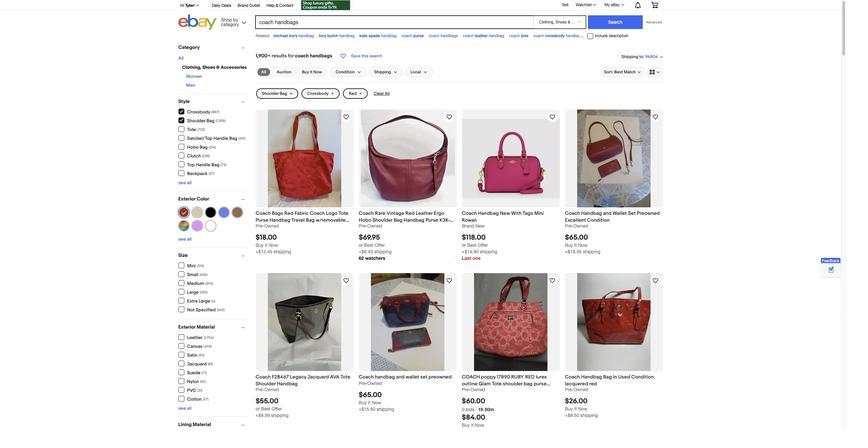 Task type: vqa. For each thing, say whether or not it's contained in the screenshot.
10 to the left
no



Task type: locate. For each thing, give the bounding box(es) containing it.
medium
[[187, 281, 204, 287]]

it up +$8.50
[[575, 407, 577, 412]]

watch coach handbag new with tags mini rowan image
[[549, 113, 557, 121]]

purse down 'shop by category' banner
[[414, 33, 424, 38]]

all right clear
[[385, 91, 390, 96]]

0 horizontal spatial bag
[[524, 381, 533, 388]]

or inside $55.00 or best offer +$9.99 shipping
[[256, 407, 260, 412]]

0 vertical spatial all
[[187, 180, 192, 186]]

bag left (601)
[[229, 136, 237, 141]]

brand outlet link
[[238, 2, 260, 9]]

shop by category banner
[[177, 0, 663, 32]]

0 vertical spatial new
[[500, 211, 510, 217]]

large down '(352)'
[[199, 299, 210, 304]]

crossbody down buy it now link
[[308, 91, 329, 96]]

0 horizontal spatial crossbody
[[187, 109, 210, 115]]

shipping right +$15.60
[[377, 407, 394, 413]]

bag left in
[[604, 375, 612, 381]]

1 vertical spatial mini
[[187, 263, 196, 269]]

see all button for color
[[178, 237, 192, 242]]

or inside $69.95 or best offer +$8.40 shipping 62 watchers
[[359, 243, 363, 248]]

pre-owned for $69.95
[[359, 224, 382, 229]]

k3k-
[[440, 217, 451, 224]]

brand
[[238, 3, 249, 8], [462, 224, 475, 229]]

shipping for coach handbag bag in used condition. lacquered red
[[581, 414, 598, 419]]

0 vertical spatial (27)
[[209, 172, 215, 176]]

cotton (27)
[[187, 397, 209, 402]]

0 vertical spatial &
[[276, 3, 278, 8]]

0 horizontal spatial jacquard
[[187, 362, 207, 367]]

pre-owned up $18.00
[[256, 224, 279, 229]]

coach for tote
[[510, 34, 520, 38]]

coach for purse
[[402, 34, 413, 38]]

shipping inside $18.00 buy it now +$12.45 shipping
[[274, 250, 291, 255]]

shoes
[[203, 65, 215, 70]]

best up +$9.99
[[261, 407, 271, 412]]

buy for coach handbag and wallet set preowned
[[359, 401, 367, 406]]

buy up +$15.60
[[359, 401, 367, 406]]

0 vertical spatial mini
[[535, 211, 544, 217]]

it inside $18.00 buy it now +$12.45 shipping
[[265, 243, 268, 248]]

now inside $65.00 buy it now +$18.95 shipping
[[579, 243, 588, 248]]

1 horizontal spatial or
[[359, 243, 363, 248]]

now up +$15.60
[[372, 401, 382, 406]]

0 horizontal spatial &
[[216, 65, 220, 70]]

$26.00
[[565, 398, 588, 406]]

coach purse
[[402, 33, 424, 38]]

0 vertical spatial see all
[[178, 180, 192, 186]]

0 vertical spatial material
[[197, 325, 215, 331]]

handbag inside coach handbag new with tags mini rowan brand new
[[478, 211, 499, 217]]

red right vintage
[[406, 211, 415, 217]]

& inside help & contact 'link'
[[276, 3, 278, 8]]

& right shoes
[[216, 65, 220, 70]]

best inside $69.95 or best offer +$8.40 shipping 62 watchers
[[364, 243, 374, 248]]

2 vertical spatial see all
[[178, 406, 192, 412]]

Search for anything text field
[[256, 16, 533, 28]]

1 vertical spatial hobo
[[359, 217, 372, 224]]

all link down category
[[178, 56, 184, 61]]

brand up $118.00
[[462, 224, 475, 229]]

excellent
[[565, 217, 586, 224]]

2 horizontal spatial all
[[385, 91, 390, 96]]

coach right coach purse
[[429, 34, 440, 38]]

or inside $118.00 or best offer +$14.90 shipping last one
[[462, 243, 466, 248]]

1 exterior from the top
[[178, 196, 196, 202]]

shoulder down rare
[[373, 217, 393, 224]]

coach inside coach purse
[[402, 34, 413, 38]]

handbag
[[299, 34, 314, 38], [339, 34, 355, 38], [381, 34, 397, 38], [489, 34, 505, 38], [566, 34, 582, 38], [375, 375, 395, 381], [462, 388, 482, 395]]

(27) inside cotton (27)
[[203, 398, 209, 402]]

shipping inside dropdown button
[[374, 70, 391, 75]]

0 vertical spatial $65.00
[[565, 234, 588, 242]]

related:
[[256, 34, 270, 38]]

best for $69.95
[[364, 243, 374, 248]]

size
[[178, 253, 188, 259]]

shipping inside $118.00 or best offer +$14.90 shipping last one
[[480, 250, 498, 255]]

coach inside coach handbag and wallet set preowned excellent condition pre-owned
[[565, 211, 581, 217]]

(27) down top handle bag (73)
[[209, 172, 215, 176]]

small (436)
[[187, 272, 208, 278]]

or
[[359, 243, 363, 248], [462, 243, 466, 248], [256, 407, 260, 412]]

main content
[[253, 41, 666, 431]]

0 horizontal spatial $65.00
[[359, 392, 382, 400]]

All selected text field
[[261, 69, 266, 75]]

red down condition dropdown button at the top of the page
[[349, 91, 357, 96]]

ava
[[330, 375, 340, 381]]

$18.00 buy it now +$12.45 shipping
[[256, 234, 291, 255]]

main content containing $18.00
[[253, 41, 666, 431]]

0 horizontal spatial purse
[[414, 33, 424, 38]]

1 horizontal spatial and
[[604, 211, 612, 217]]

1 vertical spatial (27)
[[203, 398, 209, 402]]

all link down 1,900
[[257, 68, 270, 76]]

backpack (27)
[[187, 171, 215, 176]]

handle for top
[[196, 162, 211, 168]]

0 horizontal spatial all
[[178, 56, 184, 61]]

1 horizontal spatial purse
[[426, 217, 439, 224]]

owned up $65.00 buy it now +$15.60 shipping
[[368, 381, 382, 387]]

1 vertical spatial $65.00
[[359, 392, 382, 400]]

0 vertical spatial see all button
[[178, 180, 192, 186]]

1 vertical spatial material
[[193, 422, 211, 428]]

watch coach handbag and wallet set preowned excellent condition image
[[652, 113, 660, 121]]

(436)
[[200, 273, 208, 277]]

it inside the $60.00 0 bids · 1h 50m $84.00 buy it now
[[471, 423, 474, 429]]

watch coach rare vintage red leather ergo hobo shoulder bag handbag purse k3k-9219 image
[[446, 113, 453, 121]]

it inside $65.00 buy it now +$18.95 shipping
[[575, 243, 577, 248]]

1 vertical spatial crossbody
[[187, 109, 210, 115]]

purse down lurex
[[534, 381, 547, 388]]

buy inside $65.00 buy it now +$18.95 shipping
[[565, 243, 573, 248]]

all for material
[[187, 406, 192, 412]]

1 horizontal spatial new
[[500, 211, 510, 217]]

handbag for spade
[[381, 34, 397, 38]]

best inside $55.00 or best offer +$9.99 shipping
[[261, 407, 271, 412]]

:
[[644, 54, 645, 59]]

clutch (238)
[[187, 153, 210, 159]]

see all
[[178, 180, 192, 186], [178, 237, 192, 242], [178, 406, 192, 412]]

coach rare vintage red leather ergo hobo shoulder bag handbag purse k3k-9219 image
[[361, 110, 455, 208]]

1 horizontal spatial brand
[[462, 224, 475, 229]]

handle
[[214, 136, 228, 141], [196, 162, 211, 168]]

condition down "save" at the top left
[[336, 70, 355, 75]]

offer inside $69.95 or best offer +$8.40 shipping 62 watchers
[[375, 243, 385, 248]]

1 horizontal spatial condition
[[588, 217, 610, 224]]

owned inside coach handbag bag in used condition. lacquered red pre-owned
[[574, 388, 589, 393]]

2 see all from the top
[[178, 237, 192, 242]]

shoulder inside coach f28467 legacy jacquard ava tote shoulder handbag pre-owned
[[256, 381, 276, 388]]

1 vertical spatial shipping
[[374, 70, 391, 75]]

handbag
[[478, 211, 499, 217], [582, 211, 602, 217], [270, 217, 291, 224], [404, 217, 425, 224], [582, 375, 602, 381], [277, 381, 298, 388]]

0 vertical spatial brand
[[238, 3, 249, 8]]

1 horizontal spatial handle
[[214, 136, 228, 141]]

coach inside coach handbag new with tags mini rowan brand new
[[462, 211, 477, 217]]

it
[[310, 70, 313, 75], [265, 243, 268, 248], [575, 243, 577, 248], [368, 401, 371, 406], [575, 407, 577, 412], [471, 423, 474, 429]]

shipping inside $55.00 or best offer +$9.99 shipping
[[271, 414, 289, 419]]

pre- inside coach handbag bag in used condition. lacquered red pre-owned
[[565, 388, 574, 393]]

1 horizontal spatial crossbody
[[308, 91, 329, 96]]

offer inside $118.00 or best offer +$14.90 shipping last one
[[478, 243, 488, 248]]

medium (693)
[[187, 281, 213, 287]]

None submit
[[588, 15, 643, 29]]

coach inside coach crossbody handbag
[[534, 34, 544, 38]]

shipping inside shipping to : 94804
[[622, 54, 639, 59]]

offer down $55.00 at the left bottom of page
[[272, 407, 282, 412]]

coach inside coach rare vintage red leather ergo hobo shoulder bag handbag purse k3k- 9219
[[359, 211, 374, 217]]

1 horizontal spatial offer
[[375, 243, 385, 248]]

now for coach handbag bag in used condition. lacquered red
[[579, 407, 588, 412]]

jacquard inside coach f28467 legacy jacquard ava tote shoulder handbag pre-owned
[[308, 375, 329, 381]]

shipping right +$18.95
[[583, 250, 601, 255]]

new up $118.00
[[476, 224, 485, 229]]

& right help
[[276, 3, 278, 8]]

coach left "f28467"
[[256, 375, 271, 381]]

0 vertical spatial and
[[604, 211, 612, 217]]

match
[[624, 70, 636, 75]]

nylon (52)
[[187, 379, 206, 385]]

wallet
[[406, 375, 419, 381]]

0 horizontal spatial leather
[[187, 335, 203, 341]]

lurex
[[536, 375, 547, 381]]

0 horizontal spatial purse
[[256, 217, 269, 224]]

see all up size
[[178, 237, 192, 242]]

shipping inside $69.95 or best offer +$8.40 shipping 62 watchers
[[374, 250, 392, 255]]

1 horizontal spatial bag
[[598, 34, 605, 38]]

or up +$8.40
[[359, 243, 363, 248]]

0 vertical spatial crossbody
[[308, 91, 329, 96]]

1 vertical spatial all
[[187, 237, 192, 242]]

brand inside brand outlet link
[[238, 3, 249, 8]]

coach bags red fabric coach logo tote purse handbag travel bag w/removable pouch heading
[[256, 211, 349, 231]]

$65.00 inside $65.00 buy it now +$18.95 shipping
[[565, 234, 588, 242]]

buy inside the $60.00 0 bids · 1h 50m $84.00 buy it now
[[462, 423, 470, 429]]

mini (120)
[[187, 263, 204, 269]]

0 horizontal spatial handle
[[196, 162, 211, 168]]

3 see all from the top
[[178, 406, 192, 412]]

1 vertical spatial leather
[[187, 335, 203, 341]]

shoulder
[[503, 381, 523, 388]]

coach inside coach leather handbag
[[463, 34, 474, 38]]

all down the backpack
[[187, 180, 192, 186]]

coach handbag and wallet set preowned excellent condition pre-owned
[[565, 211, 660, 229]]

coach handbags link
[[429, 34, 458, 38]]

buy inside $26.00 buy it now +$8.50 shipping
[[565, 407, 573, 412]]

owned up $55.00 at the left bottom of page
[[264, 388, 279, 393]]

nylon
[[187, 379, 199, 385]]

best right sort:
[[615, 70, 623, 75]]

jacquard up suede (71)
[[187, 362, 207, 367]]

last
[[462, 256, 472, 261]]

clothing,
[[182, 65, 202, 70]]

buy for coach handbag bag in used condition. lacquered red
[[565, 407, 573, 412]]

$65.00 inside $65.00 buy it now +$15.60 shipping
[[359, 392, 382, 400]]

0 horizontal spatial offer
[[272, 407, 282, 412]]

in
[[614, 375, 618, 381]]

0 horizontal spatial shipping
[[374, 70, 391, 75]]

kate spade handbag
[[360, 33, 397, 38]]

pre-owned
[[256, 224, 279, 229], [359, 224, 382, 229], [462, 388, 486, 393]]

0 vertical spatial hobo
[[187, 144, 199, 150]]

bag down (887)
[[207, 118, 215, 124]]

ergo
[[434, 211, 445, 217]]

material
[[197, 325, 215, 331], [193, 422, 211, 428]]

1 vertical spatial purse
[[534, 381, 547, 388]]

watch coach handbag bag in used condition. lacquered red image
[[652, 277, 660, 285]]

1 vertical spatial large
[[199, 299, 210, 304]]

purse inside coach poppy 17890 ruby red lurex outline glam tote shoulder bag purse handbag
[[534, 381, 547, 388]]

1 horizontal spatial purse
[[534, 381, 547, 388]]

1 vertical spatial condition
[[588, 217, 610, 224]]

2 all from the top
[[187, 237, 192, 242]]

handbag for kors
[[299, 34, 314, 38]]

coach for coach handbag and wallet set preowned pre-owned
[[359, 375, 374, 381]]

1 horizontal spatial all link
[[257, 68, 270, 76]]

0 horizontal spatial and
[[396, 375, 405, 381]]

tote inside coach poppy 17890 ruby red lurex outline glam tote shoulder bag purse handbag
[[492, 381, 502, 388]]

offer inside $55.00 or best offer +$9.99 shipping
[[272, 407, 282, 412]]

coach inside coach tote
[[510, 34, 520, 38]]

1 horizontal spatial handbags
[[441, 34, 458, 38]]

handbag inside coach leather handbag
[[489, 34, 505, 38]]

purse inside coach rare vintage red leather ergo hobo shoulder bag handbag purse k3k- 9219
[[426, 217, 439, 224]]

coach inside coach f28467 legacy jacquard ava tote shoulder handbag pre-owned
[[256, 375, 271, 381]]

pre- up the '$69.95' on the bottom of page
[[359, 224, 368, 229]]

daily deals
[[212, 3, 231, 8]]

all down 1,900
[[261, 70, 266, 75]]

handbag right kors
[[299, 34, 314, 38]]

handbag inside the tory burch handbag
[[339, 34, 355, 38]]

coach f28467 legacy jacquard ava tote shoulder handbag image
[[268, 274, 342, 372]]

1 horizontal spatial leather
[[416, 211, 433, 217]]

and inside coach handbag and wallet set preowned excellent condition pre-owned
[[604, 211, 612, 217]]

buy for coach handbag and wallet set preowned excellent condition
[[565, 243, 573, 248]]

advanced
[[647, 20, 663, 24]]

it inside $65.00 buy it now +$15.60 shipping
[[368, 401, 371, 406]]

new left with
[[500, 211, 510, 217]]

0 horizontal spatial brand
[[238, 3, 249, 8]]

canvas (403)
[[187, 344, 212, 350]]

(562)
[[217, 308, 225, 312]]

all down 'cotton'
[[187, 406, 192, 412]]

buy inside $18.00 buy it now +$12.45 shipping
[[256, 243, 264, 248]]

2 purse from the left
[[426, 217, 439, 224]]

handle for satchel/top
[[214, 136, 228, 141]]

tyler
[[185, 3, 194, 8]]

all up size
[[187, 237, 192, 242]]

condition inside coach handbag and wallet set preowned excellent condition pre-owned
[[588, 217, 610, 224]]

poppy
[[481, 375, 496, 381]]

0 horizontal spatial new
[[476, 224, 485, 229]]

1 all from the top
[[187, 180, 192, 186]]

1 vertical spatial handle
[[196, 162, 211, 168]]

coach tote
[[510, 33, 529, 38]]

tote right logo
[[339, 211, 349, 217]]

&
[[276, 3, 278, 8], [216, 65, 220, 70]]

shipping inside $26.00 buy it now +$8.50 shipping
[[581, 414, 598, 419]]

(403)
[[204, 345, 212, 349]]

coach rare vintage red leather ergo hobo shoulder bag handbag purse k3k- 9219 heading
[[359, 211, 454, 231]]

purse down ergo
[[426, 217, 439, 224]]

shipping
[[622, 54, 639, 59], [374, 70, 391, 75]]

crossbody up shoulder bag (1,358)
[[187, 109, 210, 115]]

see all for color
[[178, 237, 192, 242]]

3 see all button from the top
[[178, 406, 192, 412]]

tory
[[319, 33, 326, 38]]

handbag inside coach rare vintage red leather ergo hobo shoulder bag handbag purse k3k- 9219
[[404, 217, 425, 224]]

coach handbag bag in used condition. lacquered red heading
[[565, 375, 656, 388]]

women men
[[186, 74, 202, 88]]

0 horizontal spatial all link
[[178, 56, 184, 61]]

see for color
[[178, 237, 186, 242]]

coach inside coach handbag and wallet set preowned pre-owned
[[359, 375, 374, 381]]

it for coach handbag and wallet set preowned
[[368, 401, 371, 406]]

hobo up 9219
[[359, 217, 372, 224]]

condition right excellent
[[588, 217, 610, 224]]

tote right ava at the left bottom of the page
[[341, 375, 351, 381]]

pre- inside coach handbag and wallet set preowned excellent condition pre-owned
[[565, 224, 574, 229]]

handbag up red
[[582, 375, 602, 381]]

material up the (1,754)
[[197, 325, 215, 331]]

large up extra
[[187, 290, 199, 295]]

now down $84.00
[[475, 423, 485, 429]]

0 vertical spatial handle
[[214, 136, 228, 141]]

it for coach handbag bag in used condition. lacquered red
[[575, 407, 577, 412]]

or up +$14.90
[[462, 243, 466, 248]]

now inside $18.00 buy it now +$12.45 shipping
[[269, 243, 278, 248]]

handbag down vintage
[[404, 217, 425, 224]]

coach poppy 17890 ruby red lurex outline glam tote shoulder bag purse handbag image
[[474, 274, 548, 372]]

1 purse from the left
[[256, 217, 269, 224]]

1 vertical spatial bag
[[524, 381, 533, 388]]

sort: best match button
[[602, 67, 644, 77]]

crossbody for crossbody
[[308, 91, 329, 96]]

and inside coach handbag and wallet set preowned pre-owned
[[396, 375, 405, 381]]

now inside $26.00 buy it now +$8.50 shipping
[[579, 407, 588, 412]]

watchers
[[365, 256, 386, 261]]

it inside $26.00 buy it now +$8.50 shipping
[[575, 407, 577, 412]]

shipping up watchers
[[374, 250, 392, 255]]

2 horizontal spatial pre-owned
[[462, 388, 486, 393]]

handbag inside kate spade handbag
[[381, 34, 397, 38]]

jacquard
[[187, 362, 207, 367], [308, 375, 329, 381]]

handbag inside coach handbag bag in used condition. lacquered red pre-owned
[[582, 375, 602, 381]]

handbag right crossbody
[[566, 34, 582, 38]]

$65.00 up +$18.95
[[565, 234, 588, 242]]

2 horizontal spatial red
[[406, 211, 415, 217]]

see all button down the backpack
[[178, 180, 192, 186]]

backpack
[[187, 171, 208, 176]]

2 exterior from the top
[[178, 325, 196, 331]]

it up +$15.60
[[368, 401, 371, 406]]

0 horizontal spatial condition
[[336, 70, 355, 75]]

0 vertical spatial jacquard
[[187, 362, 207, 367]]

size button
[[178, 253, 248, 259]]

red
[[590, 381, 598, 388]]

1 horizontal spatial pre-owned
[[359, 224, 382, 229]]

2 see from the top
[[178, 237, 186, 242]]

shipping inside $65.00 buy it now +$18.95 shipping
[[583, 250, 601, 255]]

best inside $118.00 or best offer +$14.90 shipping last one
[[468, 243, 477, 248]]

condition inside dropdown button
[[336, 70, 355, 75]]

2 vertical spatial see
[[178, 406, 186, 412]]

owned inside coach handbag and wallet set preowned pre-owned
[[368, 381, 382, 387]]

shoulder inside coach rare vintage red leather ergo hobo shoulder bag handbag purse k3k- 9219
[[373, 217, 393, 224]]

1 see all from the top
[[178, 180, 192, 186]]

2 see all button from the top
[[178, 237, 192, 242]]

2 vertical spatial see all button
[[178, 406, 192, 412]]

handbag down "f28467"
[[277, 381, 298, 388]]

0 vertical spatial condition
[[336, 70, 355, 75]]

coach left tote
[[510, 34, 520, 38]]

coach down search for anything text box
[[402, 34, 413, 38]]

$65.00 buy it now +$15.60 shipping
[[359, 392, 394, 413]]

handbag up $65.00 buy it now +$15.60 shipping
[[375, 375, 395, 381]]

or up +$9.99
[[256, 407, 260, 412]]

shoulder down "f28467"
[[256, 381, 276, 388]]

0 vertical spatial large
[[187, 290, 199, 295]]

1 vertical spatial see all button
[[178, 237, 192, 242]]

3 see from the top
[[178, 406, 186, 412]]

pre- up $55.00 at the left bottom of page
[[256, 388, 264, 393]]

purse inside coach bags red fabric coach logo tote purse handbag travel bag w/removable pouch
[[256, 217, 269, 224]]

$65.00
[[565, 234, 588, 242], [359, 392, 382, 400]]

handbag inside coach f28467 legacy jacquard ava tote shoulder handbag pre-owned
[[277, 381, 298, 388]]

(73)
[[221, 163, 226, 167]]

hobo bag (314)
[[187, 144, 216, 150]]

auction
[[277, 70, 292, 75]]

(83)
[[199, 353, 205, 358]]

none submit inside 'shop by category' banner
[[588, 15, 643, 29]]

handbag right spade
[[381, 34, 397, 38]]

condition button
[[330, 67, 367, 77]]

purse up pouch
[[256, 217, 269, 224]]

bag down vintage
[[394, 217, 403, 224]]

1 vertical spatial jacquard
[[308, 375, 329, 381]]

1 horizontal spatial mini
[[535, 211, 544, 217]]

1 see all button from the top
[[178, 180, 192, 186]]

shipping inside $65.00 buy it now +$15.60 shipping
[[377, 407, 394, 413]]

bag inside coach handbag bag in used condition. lacquered red pre-owned
[[604, 375, 612, 381]]

red inside coach rare vintage red leather ergo hobo shoulder bag handbag purse k3k- 9219
[[406, 211, 415, 217]]

bag down fabric
[[306, 217, 315, 224]]

shipping up one
[[480, 250, 498, 255]]

coach
[[256, 211, 271, 217], [310, 211, 325, 217], [359, 211, 374, 217], [462, 211, 477, 217], [565, 211, 581, 217], [256, 375, 271, 381], [359, 375, 374, 381], [565, 375, 581, 381]]

offer down the '$69.95' on the bottom of page
[[375, 243, 385, 248]]

now inside $65.00 buy it now +$15.60 shipping
[[372, 401, 382, 406]]

see for material
[[178, 406, 186, 412]]

handbag down bags
[[270, 217, 291, 224]]

coach up $65.00 buy it now +$15.60 shipping
[[359, 375, 374, 381]]

coach crossbody handbag
[[534, 33, 582, 38]]

and for wallet
[[604, 211, 612, 217]]

exterior left color
[[178, 196, 196, 202]]

coach for coach handbag bag in used condition. lacquered red pre-owned
[[565, 375, 581, 381]]

1 horizontal spatial red
[[349, 91, 357, 96]]

handbag inside coach crossbody handbag
[[566, 34, 582, 38]]

material for lining material
[[193, 422, 211, 428]]

3 all from the top
[[187, 406, 192, 412]]

suede (71)
[[187, 370, 207, 376]]

best for $118.00
[[468, 243, 477, 248]]

owned up $65.00 buy it now +$18.95 shipping
[[574, 224, 589, 229]]

1 horizontal spatial hobo
[[359, 217, 372, 224]]

1 vertical spatial brand
[[462, 224, 475, 229]]

coach inside coach handbag bag in used condition. lacquered red pre-owned
[[565, 375, 581, 381]]

1 vertical spatial and
[[396, 375, 405, 381]]

(27) right 'cotton'
[[203, 398, 209, 402]]

0 vertical spatial see
[[178, 180, 186, 186]]

shop by category
[[221, 17, 239, 27]]

1 vertical spatial see
[[178, 237, 186, 242]]

now down $18.00
[[269, 243, 278, 248]]

clear all
[[374, 91, 390, 96]]

handbag inside michael kors handbag
[[299, 34, 314, 38]]

material right lining
[[193, 422, 211, 428]]

1 horizontal spatial &
[[276, 3, 278, 8]]

$65.00 up +$15.60
[[359, 392, 382, 400]]

(27) inside backpack (27)
[[209, 172, 215, 176]]

0 vertical spatial shipping
[[622, 54, 639, 59]]

shipping left to
[[622, 54, 639, 59]]

buy for coach bags red fabric coach logo tote purse handbag travel bag w/removable pouch
[[256, 243, 264, 248]]

offer
[[375, 243, 385, 248], [478, 243, 488, 248], [272, 407, 282, 412]]

exterior up 'leather (1,754)'
[[178, 325, 196, 331]]

save this search button
[[336, 51, 385, 62]]

or for $118.00
[[462, 243, 466, 248]]

see all button for material
[[178, 406, 192, 412]]

account navigation
[[177, 0, 663, 11]]

contact
[[280, 3, 293, 8]]

2 horizontal spatial or
[[462, 243, 466, 248]]

shipping right +$12.45
[[274, 250, 291, 255]]

handbag for leather
[[489, 34, 505, 38]]

handbag left with
[[478, 211, 499, 217]]

$55.00 or best offer +$9.99 shipping
[[256, 398, 289, 419]]

shipping right +$8.50
[[581, 414, 598, 419]]

see up size
[[178, 237, 186, 242]]

coach handbag and wallet set preowned excellent condition heading
[[565, 211, 660, 224]]

1 vertical spatial &
[[216, 65, 220, 70]]

kate
[[360, 33, 368, 38]]

0 horizontal spatial hobo
[[187, 144, 199, 150]]

0 vertical spatial exterior
[[178, 196, 196, 202]]

advanced link
[[643, 16, 663, 29]]

red
[[526, 375, 535, 381]]

coach handbag bag in used condition. lacquered red link
[[565, 374, 663, 388]]

shipping for coach bags red fabric coach logo tote purse handbag travel bag w/removable pouch
[[274, 250, 291, 255]]

0 vertical spatial bag
[[598, 34, 605, 38]]

1 vertical spatial exterior
[[178, 325, 196, 331]]

mini
[[535, 211, 544, 217], [187, 263, 196, 269]]

!
[[194, 3, 195, 8]]

0 vertical spatial leather
[[416, 211, 433, 217]]

mini right "tags"
[[535, 211, 544, 217]]

+$9.99
[[256, 414, 270, 419]]

buy it now link
[[298, 68, 326, 76]]

bag left (73)
[[212, 162, 220, 168]]

tory burch handbag
[[319, 33, 355, 38]]

handbag up excellent
[[582, 211, 602, 217]]

watch coach f28467 legacy jacquard ava tote shoulder handbag image
[[342, 277, 350, 285]]

coach up pouch
[[256, 211, 271, 217]]

buy inside $65.00 buy it now +$15.60 shipping
[[359, 401, 367, 406]]

see all button down 'cotton'
[[178, 406, 192, 412]]

1 vertical spatial handbags
[[310, 53, 332, 59]]

handbag inside coach bags red fabric coach logo tote purse handbag travel bag w/removable pouch
[[270, 217, 291, 224]]

1 horizontal spatial $65.00
[[565, 234, 588, 242]]

best up +$8.40
[[364, 243, 374, 248]]

pre-owned up the '$69.95' on the bottom of page
[[359, 224, 382, 229]]

bag inside coach poppy 17890 ruby red lurex outline glam tote shoulder bag purse handbag
[[524, 381, 533, 388]]

0 horizontal spatial pre-owned
[[256, 224, 279, 229]]

listing options selector. gallery view selected. image
[[650, 70, 660, 75]]



Task type: describe. For each thing, give the bounding box(es) containing it.
pre- down coach
[[462, 388, 471, 393]]

handbag inside coach poppy 17890 ruby red lurex outline glam tote shoulder bag purse handbag
[[462, 388, 482, 395]]

shoulder bag (1,358)
[[187, 118, 226, 124]]

pvc (31)
[[187, 388, 203, 394]]

large (352)
[[187, 290, 208, 295]]

shoulder down all text field
[[262, 91, 279, 96]]

preowned
[[429, 375, 452, 381]]

tote inside coach bags red fabric coach logo tote purse handbag travel bag w/removable pouch
[[339, 211, 349, 217]]

handbag inside coach handbag and wallet set preowned excellent condition pre-owned
[[582, 211, 602, 217]]

not specified (562)
[[187, 307, 225, 313]]

1,900 + results for coach handbags
[[256, 53, 332, 59]]

your shopping cart image
[[651, 2, 659, 8]]

women link
[[186, 74, 202, 79]]

my ebay
[[605, 3, 620, 7]]

exterior for exterior material
[[178, 325, 196, 331]]

owned up the $60.00
[[471, 388, 486, 393]]

$65.00 for excellent
[[565, 234, 588, 242]]

coach for coach f28467 legacy jacquard ava tote shoulder handbag pre-owned
[[256, 375, 271, 381]]

handbag for crossbody
[[566, 34, 582, 38]]

watch coach bags red fabric coach logo tote purse handbag travel bag w/removable pouch image
[[342, 113, 350, 121]]

0 vertical spatial handbags
[[441, 34, 458, 38]]

coach for bag
[[586, 34, 597, 38]]

pre- up $18.00
[[256, 224, 264, 229]]

category
[[178, 44, 200, 51]]

now for coach bags red fabric coach logo tote purse handbag travel bag w/removable pouch
[[269, 243, 278, 248]]

red inside "link"
[[349, 91, 357, 96]]

$60.00
[[462, 398, 486, 406]]

tote left (723)
[[187, 127, 196, 132]]

coach handbag new with tags mini rowan heading
[[462, 211, 544, 224]]

w/removable
[[316, 217, 346, 224]]

coach handbag new with tags mini rowan brand new
[[462, 211, 544, 229]]

category
[[221, 22, 239, 27]]

$84.00
[[462, 414, 486, 423]]

0 horizontal spatial mini
[[187, 263, 196, 269]]

handbag for burch
[[339, 34, 355, 38]]

buy inside buy it now link
[[302, 70, 309, 75]]

exterior material
[[178, 325, 215, 331]]

help & contact link
[[267, 2, 293, 9]]

clothing, shoes & accessories
[[182, 65, 247, 70]]

watch coach poppy 17890 ruby red lurex outline glam tote shoulder bag purse handbag image
[[549, 277, 557, 285]]

best for $55.00
[[261, 407, 271, 412]]

watchlist
[[576, 3, 592, 7]]

handbag inside coach handbag and wallet set preowned pre-owned
[[375, 375, 395, 381]]

coach poppy 17890 ruby red lurex outline glam tote shoulder bag purse handbag heading
[[462, 375, 551, 395]]

shipping for shipping to : 94804
[[622, 54, 639, 59]]

pre-owned for $18.00
[[256, 224, 279, 229]]

burch
[[328, 33, 338, 38]]

it for coach bags red fabric coach logo tote purse handbag travel bag w/removable pouch
[[265, 243, 268, 248]]

pre-owned for $60.00
[[462, 388, 486, 393]]

now for coach handbag and wallet set preowned
[[372, 401, 382, 406]]

watch coach handbag and wallet set preowned image
[[446, 277, 453, 285]]

see all for material
[[178, 406, 192, 412]]

shipping for coach handbag and wallet set preowned
[[377, 407, 394, 413]]

shipping for shipping
[[374, 70, 391, 75]]

not
[[187, 307, 195, 313]]

$69.95 or best offer +$8.40 shipping 62 watchers
[[359, 234, 392, 261]]

shipping for coach f28467 legacy jacquard ava tote shoulder handbag
[[271, 414, 289, 419]]

coach bags red fabric coach logo tote purse handbag travel bag w/removable pouch link
[[256, 210, 354, 231]]

save this search
[[351, 54, 383, 58]]

daily deals link
[[212, 2, 231, 9]]

my
[[605, 3, 610, 7]]

owned inside coach f28467 legacy jacquard ava tote shoulder handbag pre-owned
[[264, 388, 279, 393]]

wallet
[[613, 211, 627, 217]]

exterior for exterior color
[[178, 196, 196, 202]]

1 vertical spatial new
[[476, 224, 485, 229]]

coach for crossbody
[[534, 34, 544, 38]]

50m
[[485, 407, 494, 413]]

rowan
[[462, 217, 477, 224]]

results
[[272, 53, 287, 59]]

bag inside coach bags red fabric coach logo tote purse handbag travel bag w/removable pouch
[[306, 217, 315, 224]]

(120)
[[197, 264, 204, 268]]

red inside coach bags red fabric coach logo tote purse handbag travel bag w/removable pouch
[[285, 211, 294, 217]]

coach f28467 legacy jacquard ava tote shoulder handbag heading
[[256, 375, 351, 388]]

coach leather handbag
[[463, 33, 505, 38]]

coach bags red fabric coach logo tote purse handbag travel bag w/removable pouch image
[[268, 110, 342, 208]]

satin (83)
[[187, 353, 205, 358]]

coach for coach handbag and wallet set preowned excellent condition pre-owned
[[565, 211, 581, 217]]

(27) for exterior material
[[203, 398, 209, 402]]

+$15.60
[[359, 407, 376, 413]]

coach handbag and wallet set preowned image
[[371, 274, 445, 372]]

2 vertical spatial all
[[385, 91, 390, 96]]

and for wallet
[[396, 375, 405, 381]]

bag left (314)
[[200, 144, 208, 150]]

get the coupon image
[[301, 0, 350, 10]]

coach handbag and wallet set preowned excellent condition image
[[578, 110, 651, 208]]

+$8.50
[[565, 414, 580, 419]]

description
[[609, 34, 629, 38]]

coach for coach bags red fabric coach logo tote purse handbag travel bag w/removable pouch
[[256, 211, 271, 217]]

offer for $118.00
[[478, 243, 488, 248]]

auction link
[[273, 68, 296, 76]]

it up the crossbody link
[[310, 70, 313, 75]]

now up the crossbody link
[[314, 70, 322, 75]]

coach for handbags
[[429, 34, 440, 38]]

coach
[[462, 375, 480, 381]]

satchel/top
[[187, 136, 213, 141]]

hobo inside coach rare vintage red leather ergo hobo shoulder bag handbag purse k3k- 9219
[[359, 217, 372, 224]]

coach rare vintage red leather ergo hobo shoulder bag handbag purse k3k- 9219 link
[[359, 210, 457, 231]]

shoulder bag link
[[256, 88, 298, 99]]

suede
[[187, 370, 201, 376]]

bags
[[272, 211, 283, 217]]

outlet
[[250, 3, 260, 8]]

$69.95
[[359, 234, 380, 242]]

category button
[[178, 44, 248, 51]]

by
[[233, 17, 238, 22]]

0 vertical spatial all
[[178, 56, 184, 61]]

(352)
[[200, 290, 208, 295]]

owned up $18.00
[[264, 224, 279, 229]]

watchlist link
[[573, 1, 599, 9]]

coach right for
[[295, 53, 309, 59]]

offer for $69.95
[[375, 243, 385, 248]]

shoulder up tote (723)
[[187, 118, 206, 124]]

lining
[[178, 422, 192, 428]]

include
[[595, 34, 608, 38]]

color
[[197, 196, 209, 202]]

crossbody
[[546, 33, 565, 38]]

(1,754)
[[204, 336, 214, 340]]

mini inside coach handbag new with tags mini rowan brand new
[[535, 211, 544, 217]]

daily
[[212, 3, 221, 8]]

top
[[187, 162, 195, 168]]

material for exterior material
[[197, 325, 215, 331]]

coach handbag bag in used condition. lacquered red pre-owned
[[565, 375, 656, 393]]

(887)
[[212, 110, 219, 114]]

tote inside coach f28467 legacy jacquard ava tote shoulder handbag pre-owned
[[341, 375, 351, 381]]

1 horizontal spatial all
[[261, 70, 266, 75]]

bids
[[466, 408, 475, 413]]

crossbody for crossbody (887)
[[187, 109, 210, 115]]

best inside dropdown button
[[615, 70, 623, 75]]

0 horizontal spatial handbags
[[310, 53, 332, 59]]

pre- inside coach handbag and wallet set preowned pre-owned
[[359, 381, 368, 387]]

bag down auction
[[280, 91, 287, 96]]

(27) for style
[[209, 172, 215, 176]]

(1,358)
[[216, 119, 226, 123]]

now inside the $60.00 0 bids · 1h 50m $84.00 buy it now
[[475, 423, 485, 429]]

0 vertical spatial purse
[[414, 33, 424, 38]]

pre- inside coach f28467 legacy jacquard ava tote shoulder handbag pre-owned
[[256, 388, 264, 393]]

for
[[288, 53, 294, 59]]

0 vertical spatial all link
[[178, 56, 184, 61]]

clear all link
[[371, 88, 393, 99]]

coach handbag bag in used condition. lacquered red image
[[578, 274, 651, 372]]

sell link
[[560, 2, 572, 7]]

coach handbag new with tags mini rowan image
[[462, 119, 560, 198]]

coach handbag and wallet set preowned heading
[[359, 375, 452, 381]]

canvas
[[187, 344, 203, 350]]

style
[[178, 99, 190, 105]]

leather
[[475, 33, 488, 38]]

exterior color button
[[178, 196, 248, 202]]

shipping for coach handbag and wallet set preowned excellent condition
[[583, 250, 601, 255]]

owned up the '$69.95' on the bottom of page
[[368, 224, 382, 229]]

set
[[421, 375, 428, 381]]

rare
[[375, 211, 386, 217]]

men link
[[186, 83, 195, 88]]

ebay
[[611, 3, 620, 7]]

tote
[[521, 33, 529, 38]]

coach for coach rare vintage red leather ergo hobo shoulder bag handbag purse k3k- 9219
[[359, 211, 374, 217]]

bag inside coach rare vintage red leather ergo hobo shoulder bag handbag purse k3k- 9219
[[394, 217, 403, 224]]

extra
[[187, 299, 198, 304]]

lining material
[[178, 422, 211, 428]]

sell
[[563, 2, 569, 7]]

1 vertical spatial all link
[[257, 68, 270, 76]]

now for coach handbag and wallet set preowned excellent condition
[[579, 243, 588, 248]]

or for $69.95
[[359, 243, 363, 248]]

shipping to : 94804
[[622, 54, 658, 60]]

94804
[[646, 54, 658, 60]]

1 see from the top
[[178, 180, 186, 186]]

coach left logo
[[310, 211, 325, 217]]

coach for coach handbag new with tags mini rowan brand new
[[462, 211, 477, 217]]

coach for leather
[[463, 34, 474, 38]]

jacquard (81)
[[187, 362, 213, 367]]

$118.00
[[462, 234, 486, 242]]

(601)
[[239, 136, 246, 141]]

travel
[[292, 217, 305, 224]]

sort:
[[604, 70, 614, 75]]

all for color
[[187, 237, 192, 242]]

it for coach handbag and wallet set preowned excellent condition
[[575, 243, 577, 248]]

$65.00 for pre-
[[359, 392, 382, 400]]

brand inside coach handbag new with tags mini rowan brand new
[[462, 224, 475, 229]]

owned inside coach handbag and wallet set preowned excellent condition pre-owned
[[574, 224, 589, 229]]

men
[[186, 83, 195, 88]]

extra large (6)
[[187, 299, 215, 304]]

leather inside coach rare vintage red leather ergo hobo shoulder bag handbag purse k3k- 9219
[[416, 211, 433, 217]]

deals
[[222, 3, 231, 8]]



